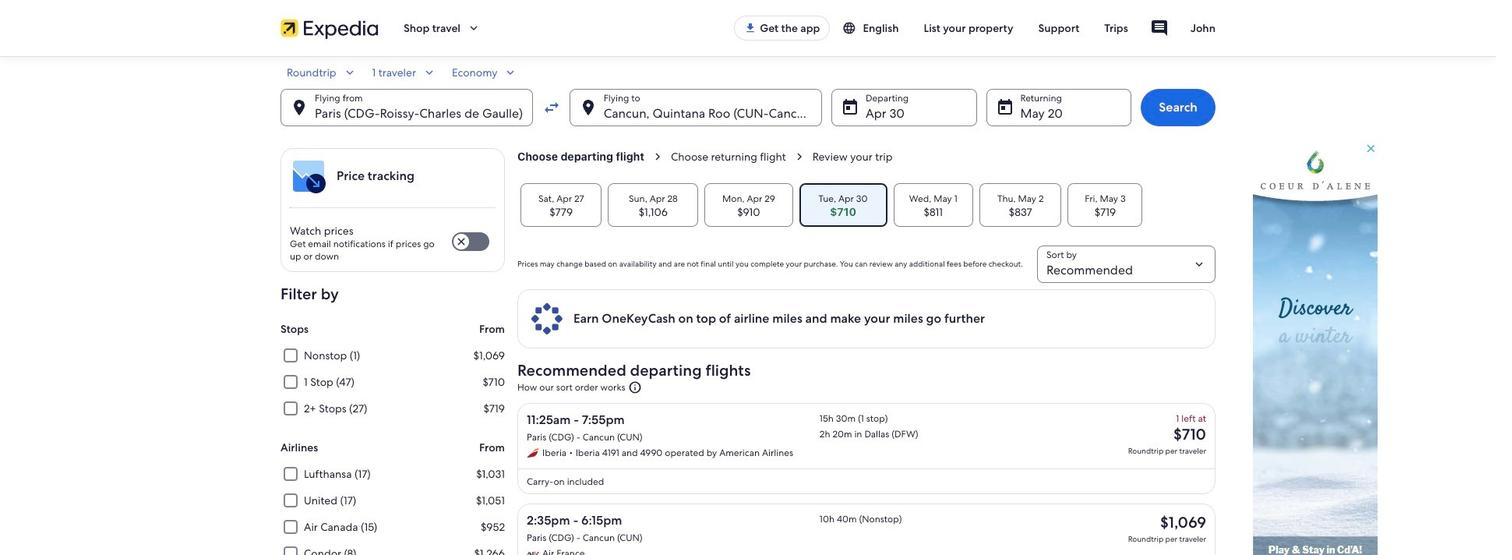 Task type: locate. For each thing, give the bounding box(es) containing it.
0 horizontal spatial small image
[[343, 65, 357, 80]]

step 1 of 3. choose departing flight. current page, choose departing flight element
[[518, 150, 671, 164]]

communication center icon image
[[1151, 19, 1169, 37]]

small image
[[423, 65, 437, 80], [504, 65, 518, 80]]

1 horizontal spatial small image
[[504, 65, 518, 80]]

list
[[518, 358, 1216, 555]]

1 small image from the left
[[423, 65, 437, 80]]

0 vertical spatial small image
[[843, 21, 863, 35]]

price tracking image
[[290, 157, 327, 195]]

small image
[[843, 21, 863, 35], [343, 65, 357, 80]]

0 horizontal spatial small image
[[423, 65, 437, 80]]

2 small image from the left
[[504, 65, 518, 80]]

None search field
[[281, 65, 1216, 126]]

tab list
[[518, 183, 1216, 227]]



Task type: describe. For each thing, give the bounding box(es) containing it.
download the app button image
[[745, 22, 757, 34]]

theme default image
[[629, 380, 643, 395]]

1 horizontal spatial small image
[[843, 21, 863, 35]]

1 vertical spatial small image
[[343, 65, 357, 80]]

swap origin and destination image
[[542, 98, 561, 117]]

expedia logo image
[[281, 17, 379, 39]]

step 2 of 3. choose returning flight, choose returning flight element
[[671, 150, 813, 164]]

trailing image
[[467, 21, 481, 35]]

one key blue tier image
[[530, 302, 564, 336]]



Task type: vqa. For each thing, say whether or not it's contained in the screenshot.
small icon to the middle
yes



